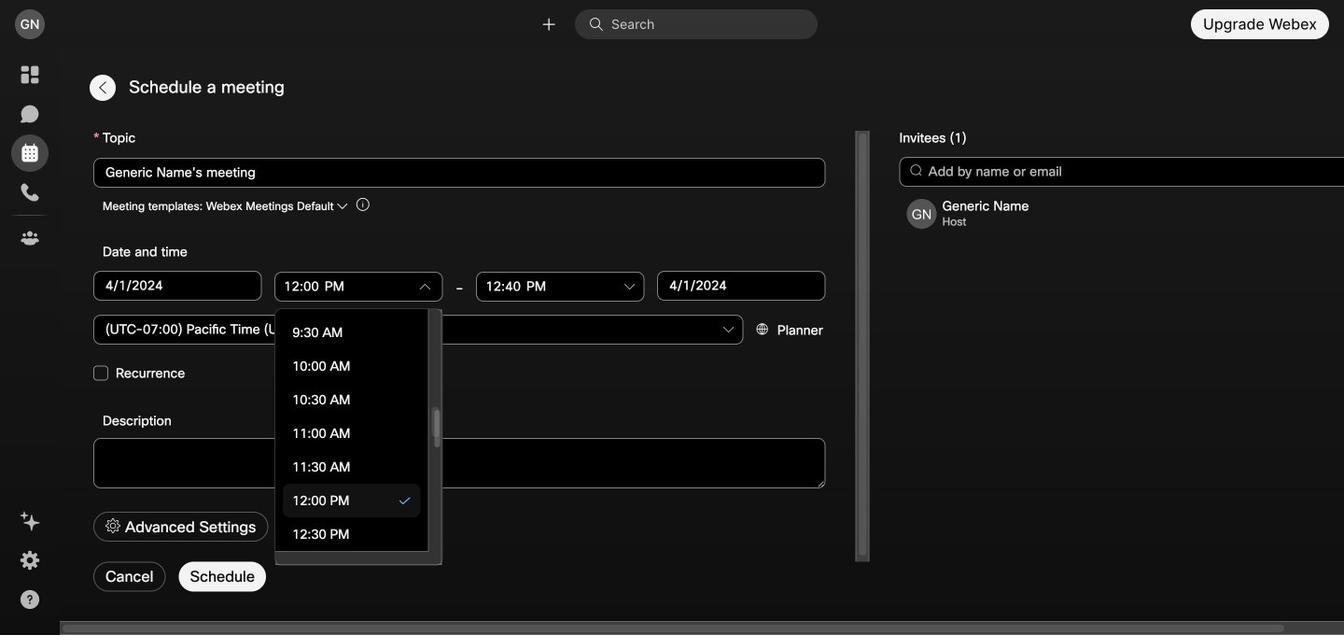 Task type: locate. For each thing, give the bounding box(es) containing it.
navigation
[[0, 49, 60, 635]]



Task type: describe. For each thing, give the bounding box(es) containing it.
webex tab list
[[11, 56, 49, 257]]



Task type: vqa. For each thing, say whether or not it's contained in the screenshot.
Off "option"
no



